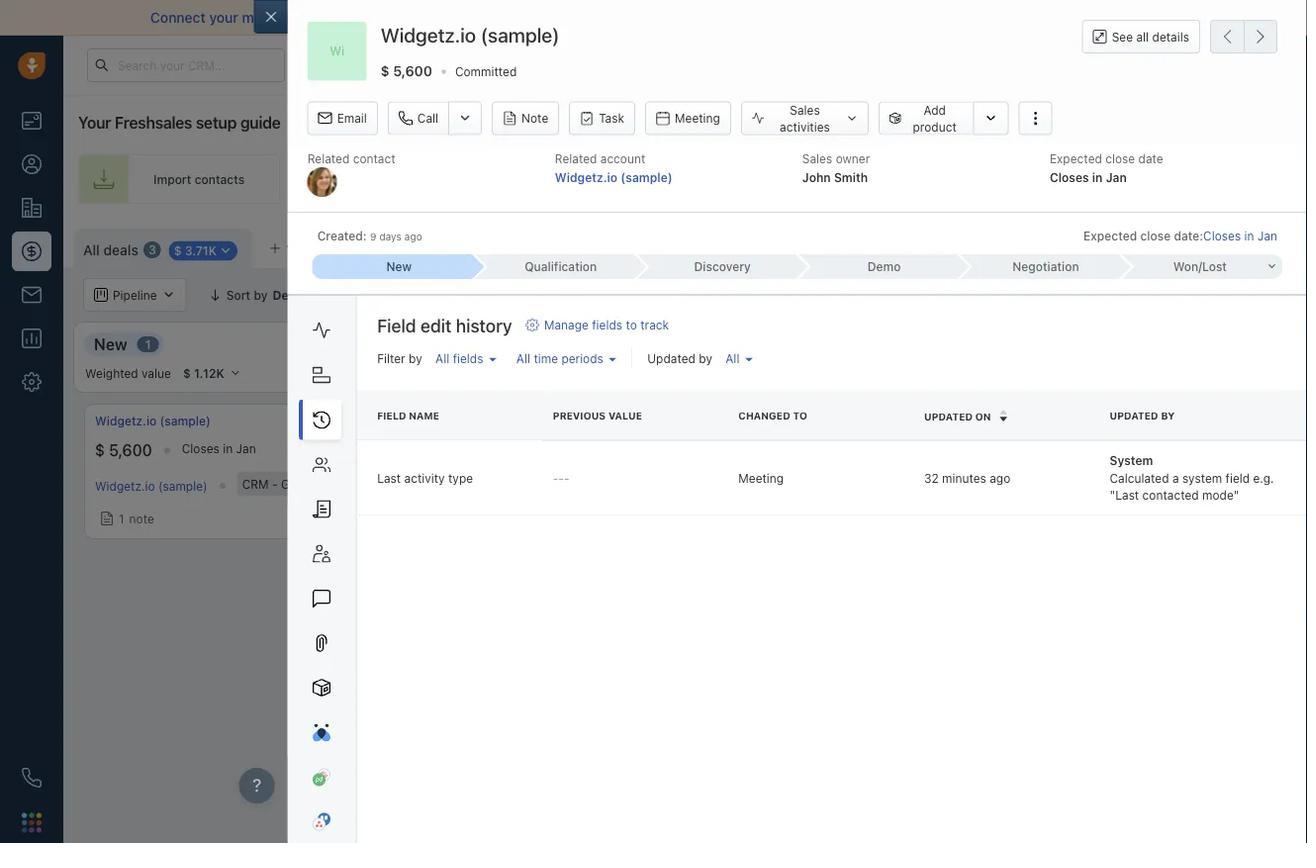 Task type: vqa. For each thing, say whether or not it's contained in the screenshot.
see at the top
yes



Task type: locate. For each thing, give the bounding box(es) containing it.
all for deals
[[83, 242, 100, 258]]

closes in jan link
[[1203, 227, 1278, 244]]

manage fields to track
[[544, 318, 669, 332]]

0 horizontal spatial qualification
[[415, 335, 509, 353]]

5,600 up call button
[[393, 63, 432, 79]]

all down 'field edit history'
[[435, 351, 449, 365]]

2 related from the left
[[555, 152, 597, 165]]

all inside all fields link
[[435, 351, 449, 365]]

new down o
[[386, 260, 412, 274]]

updated by
[[647, 351, 712, 365], [1109, 410, 1175, 421]]

discovery down team
[[694, 260, 751, 274]]

import for import deals
[[1085, 239, 1123, 252]]

0 vertical spatial widgetz.io (sample) link
[[555, 170, 673, 184]]

invite your team link
[[556, 154, 780, 204]]

1 horizontal spatial new
[[386, 260, 412, 274]]

widgetz.io (sample) link
[[555, 170, 673, 184], [95, 413, 211, 430], [95, 479, 207, 493]]

add deal button
[[1210, 229, 1297, 262]]

in
[[1092, 170, 1103, 184], [1245, 229, 1254, 243], [223, 442, 233, 456], [529, 442, 538, 456]]

1 inc from the top
[[452, 414, 469, 428]]

to left start
[[1053, 9, 1066, 26]]

all inside all deal owners button
[[510, 288, 525, 302]]

all left time
[[516, 351, 530, 365]]

o
[[378, 241, 387, 255]]

0 vertical spatial widgetz.io (sample)
[[381, 23, 560, 47]]

import inside "link"
[[153, 172, 191, 186]]

owner
[[836, 152, 870, 165]]

activity
[[404, 471, 444, 485]]

discovery
[[694, 260, 751, 274], [734, 335, 809, 353]]

related
[[307, 152, 350, 165], [555, 152, 597, 165]]

0 vertical spatial and
[[457, 9, 481, 26]]

monthly
[[338, 477, 383, 491]]

in inside expected close date closes in jan
[[1092, 170, 1103, 184]]

0 horizontal spatial fields
[[452, 351, 483, 365]]

expected inside expected close date closes in jan
[[1050, 152, 1102, 165]]

$ for new
[[95, 441, 105, 460]]

new down all deals link
[[94, 335, 127, 353]]

2 acme inc (sample) link from the top
[[417, 477, 521, 491]]

0 horizontal spatial $
[[95, 441, 105, 460]]

ago inside created: 9 days ago
[[404, 231, 422, 242]]

a
[[1172, 471, 1179, 485]]

1 horizontal spatial 1 note
[[440, 508, 476, 522]]

1 vertical spatial updated by
[[1109, 410, 1175, 421]]

5,600 left closes in jan
[[109, 441, 152, 460]]

see all details
[[1112, 30, 1190, 44]]

jan up the import deals button
[[1106, 170, 1127, 184]]

container_wx8msf4aqz5i3rn1 image
[[360, 288, 374, 302], [1023, 288, 1037, 302], [1138, 427, 1152, 440], [422, 508, 435, 522], [100, 512, 114, 526]]

1 horizontal spatial ago
[[989, 471, 1010, 485]]

1 related from the left
[[307, 152, 350, 165]]

import contacts link
[[78, 154, 280, 204]]

1 vertical spatial fields
[[452, 351, 483, 365]]

(sample) down account
[[621, 170, 673, 184]]

expected up "quotas and forecasting"
[[1084, 229, 1137, 243]]

all deals link
[[83, 240, 138, 260]]

add deal
[[1237, 239, 1288, 252], [851, 426, 901, 440], [1157, 426, 1207, 440]]

0 vertical spatial discovery
[[694, 260, 751, 274]]

1 note for $ 100
[[440, 508, 476, 522]]

container_wx8msf4aqz5i3rn1 image inside all deal owners button
[[489, 288, 502, 302]]

1 vertical spatial meeting
[[738, 471, 783, 485]]

1 horizontal spatial deals
[[1126, 239, 1157, 252]]

$ 5,600
[[381, 63, 432, 79], [95, 441, 152, 460]]

(sample) down $ 100
[[386, 477, 435, 491]]

1 vertical spatial jan
[[1258, 229, 1278, 243]]

related for related account widgetz.io (sample)
[[555, 152, 597, 165]]

your for team
[[666, 172, 691, 186]]

by for all link
[[698, 351, 712, 365]]

ago right minutes
[[989, 471, 1010, 485]]

1 horizontal spatial by
[[698, 351, 712, 365]]

acme down $ 100
[[417, 477, 448, 491]]

your left mailbox
[[209, 9, 238, 26]]

1 horizontal spatial $ 5,600
[[381, 63, 432, 79]]

team
[[695, 172, 723, 186]]

2 horizontal spatial container_wx8msf4aqz5i3rn1 image
[[972, 239, 986, 252]]

field left name
[[377, 410, 406, 421]]

widgetz.io (sample) down closes in jan
[[95, 479, 207, 493]]

0 vertical spatial sales
[[790, 103, 820, 117]]

updated down track
[[647, 351, 695, 365]]

by right "filter"
[[408, 351, 422, 365]]

close image
[[1278, 13, 1288, 23]]

qualification link
[[474, 254, 636, 279]]

time
[[533, 351, 558, 365]]

inc
[[452, 414, 469, 428], [451, 477, 468, 491]]

container_wx8msf4aqz5i3rn1 image
[[972, 239, 986, 252], [489, 288, 502, 302], [832, 427, 846, 440]]

invite
[[631, 172, 663, 186]]

expected for expected close date:
[[1084, 229, 1137, 243]]

date
[[1139, 152, 1164, 165]]

jan up the search field in the right top of the page
[[1258, 229, 1278, 243]]

2 horizontal spatial add deal
[[1237, 239, 1288, 252]]

days
[[379, 231, 402, 242]]

sales inside sales owner john smith
[[802, 152, 833, 165]]

2-
[[532, 9, 547, 26]]

add product
[[913, 103, 957, 134]]

2 vertical spatial jan
[[236, 442, 256, 456]]

/
[[1199, 260, 1202, 274]]

0 horizontal spatial ago
[[404, 231, 422, 242]]

don't
[[980, 9, 1014, 26]]

widgetz.io (sample) link up closes in jan
[[95, 413, 211, 430]]

see all details button
[[1082, 20, 1200, 53]]

all left the 3
[[83, 242, 100, 258]]

related account widgetz.io (sample)
[[555, 152, 673, 184]]

related down email button
[[307, 152, 350, 165]]

widgetz.io (sample) up committed
[[381, 23, 560, 47]]

jan up crm
[[236, 442, 256, 456]]

inc up 100
[[452, 414, 469, 428]]

related left account
[[555, 152, 597, 165]]

0 vertical spatial your
[[209, 9, 238, 26]]

type
[[448, 471, 473, 485]]

ago
[[404, 231, 422, 242], [989, 471, 1010, 485]]

sales up john
[[802, 152, 833, 165]]

acme inc (sample) link up 100
[[417, 413, 523, 430]]

and right quotas
[[1087, 288, 1108, 302]]

container_wx8msf4aqz5i3rn1 image for add deal
[[832, 427, 846, 440]]

1 vertical spatial acme inc (sample) link
[[417, 477, 521, 491]]

your freshsales setup guide
[[78, 113, 281, 132]]

0 horizontal spatial related
[[307, 152, 350, 165]]

note
[[451, 508, 476, 522], [129, 512, 154, 526]]

your
[[78, 113, 111, 132]]

sales for sales activities
[[790, 103, 820, 117]]

0 horizontal spatial your
[[209, 9, 238, 26]]

1 vertical spatial acme inc (sample)
[[417, 477, 521, 491]]

meeting down changed
[[738, 471, 783, 485]]

updated by up system
[[1109, 410, 1175, 421]]

1 field from the top
[[377, 315, 416, 336]]

$ 5,600 left closes in jan
[[95, 441, 152, 460]]

system
[[1182, 471, 1222, 485]]

import for import contacts
[[153, 172, 191, 186]]

0 horizontal spatial import
[[153, 172, 191, 186]]

container_wx8msf4aqz5i3rn1 image inside settings popup button
[[972, 239, 986, 252]]

1 horizontal spatial add deal
[[1157, 426, 1207, 440]]

closes in jan
[[182, 442, 256, 456]]

discovery up 'changed to'
[[734, 335, 809, 353]]

scratch.
[[1138, 9, 1192, 26]]

1 horizontal spatial import
[[1085, 239, 1123, 252]]

1 vertical spatial expected
[[1084, 229, 1137, 243]]

2 field from the top
[[377, 410, 406, 421]]

history
[[455, 315, 512, 336]]

updated up system
[[1109, 410, 1158, 421]]

2 horizontal spatial updated
[[1109, 410, 1158, 421]]

last
[[377, 471, 400, 485]]

1 vertical spatial import
[[1085, 239, 1123, 252]]

import deals
[[1085, 239, 1157, 252]]

fields for manage
[[592, 318, 622, 332]]

1 horizontal spatial your
[[666, 172, 691, 186]]

0 vertical spatial inc
[[452, 414, 469, 428]]

acme inc (sample) down 100
[[417, 477, 521, 491]]

task button
[[569, 102, 635, 135]]

0 horizontal spatial updated by
[[647, 351, 712, 365]]

phone image
[[22, 768, 42, 788]]

note button
[[492, 102, 559, 135]]

created: 9 days ago
[[317, 229, 422, 243]]

email image
[[1111, 57, 1125, 74]]

by left all link
[[698, 351, 712, 365]]

all for fields
[[435, 351, 449, 365]]

2 vertical spatial container_wx8msf4aqz5i3rn1 image
[[832, 427, 846, 440]]

0 vertical spatial field
[[377, 315, 416, 336]]

0 vertical spatial new
[[386, 260, 412, 274]]

date:
[[1174, 229, 1203, 243]]

1 vertical spatial sales
[[802, 152, 833, 165]]

lost
[[1202, 260, 1227, 274]]

0 vertical spatial container_wx8msf4aqz5i3rn1 image
[[972, 239, 986, 252]]

import left contacts
[[153, 172, 191, 186]]

discovery inside the widgetz.io (sample) dialog
[[694, 260, 751, 274]]

2 vertical spatial widgetz.io (sample) link
[[95, 479, 207, 493]]

1 horizontal spatial jan
[[1106, 170, 1127, 184]]

1
[[382, 288, 387, 302], [145, 337, 151, 351], [527, 337, 533, 351], [440, 508, 446, 522], [119, 512, 124, 526]]

0 vertical spatial qualification
[[525, 260, 597, 274]]

all fields link
[[430, 346, 501, 370]]

account
[[600, 152, 646, 165]]

0 horizontal spatial 1 note
[[119, 512, 154, 526]]

related inside related account widgetz.io (sample)
[[555, 152, 597, 165]]

fields right manage
[[592, 318, 622, 332]]

meeting up team
[[675, 111, 720, 125]]

closes in nov
[[488, 442, 564, 456]]

jan inside expected close date closes in jan
[[1106, 170, 1127, 184]]

1 horizontal spatial related
[[555, 152, 597, 165]]

acme up $ 100
[[417, 414, 449, 428]]

by up a
[[1161, 410, 1175, 421]]

100
[[431, 441, 458, 460]]

e.g.
[[1253, 471, 1274, 485]]

expected close date: closes in jan
[[1084, 229, 1278, 243]]

-
[[552, 471, 558, 485], [558, 471, 564, 485], [564, 471, 569, 485], [272, 477, 278, 491]]

updated by down track
[[647, 351, 712, 365]]

1 vertical spatial discovery
[[734, 335, 809, 353]]

1 horizontal spatial container_wx8msf4aqz5i3rn1 image
[[832, 427, 846, 440]]

minutes
[[942, 471, 986, 485]]

1 vertical spatial and
[[1087, 288, 1108, 302]]

1 vertical spatial $ 5,600
[[95, 441, 152, 460]]

acme inc (sample) link down 100
[[417, 477, 521, 491]]

1 horizontal spatial note
[[451, 508, 476, 522]]

add deal inside "button"
[[1237, 239, 1288, 252]]

0 vertical spatial expected
[[1050, 152, 1102, 165]]

qualification
[[525, 260, 597, 274], [415, 335, 509, 353]]

0 horizontal spatial container_wx8msf4aqz5i3rn1 image
[[489, 288, 502, 302]]

closes inside expected close date closes in jan
[[1050, 170, 1089, 184]]

setup
[[196, 113, 237, 132]]

0 horizontal spatial by
[[408, 351, 422, 365]]

close left the date:
[[1141, 229, 1171, 243]]

0 horizontal spatial new
[[94, 335, 127, 353]]

new inside "link"
[[386, 260, 412, 274]]

on
[[975, 411, 991, 422]]

deals left the 3
[[103, 242, 138, 258]]

widgetz.io
[[381, 23, 476, 47], [555, 170, 618, 184], [95, 414, 157, 428], [95, 479, 155, 493]]

sales up activities
[[790, 103, 820, 117]]

import up "quotas and forecasting"
[[1085, 239, 1123, 252]]

2 horizontal spatial $
[[417, 441, 427, 460]]

close inside expected close date closes in jan
[[1106, 152, 1135, 165]]

0 horizontal spatial note
[[129, 512, 154, 526]]

to
[[296, 9, 310, 26], [1053, 9, 1066, 26], [625, 318, 637, 332], [793, 410, 807, 421]]

0 vertical spatial $ 5,600
[[381, 63, 432, 79]]

discovery link
[[636, 254, 797, 279]]

(sample) down closes in jan
[[158, 479, 207, 493]]

0 vertical spatial acme
[[417, 414, 449, 428]]

your left team
[[666, 172, 691, 186]]

all up changed
[[725, 351, 739, 365]]

5,600
[[393, 63, 432, 79], [109, 441, 152, 460]]

widgetz.io (sample) inside dialog
[[381, 23, 560, 47]]

1 acme from the top
[[417, 414, 449, 428]]

1 vertical spatial inc
[[451, 477, 468, 491]]

deals left the date:
[[1126, 239, 1157, 252]]

inc right activity
[[451, 477, 468, 491]]

$ 5,600 up call button
[[381, 63, 432, 79]]

1 horizontal spatial fields
[[592, 318, 622, 332]]

sales activities
[[780, 103, 830, 134]]

acme inc (sample) up 100
[[417, 414, 523, 428]]

field
[[377, 315, 416, 336], [377, 410, 406, 421]]

have
[[1018, 9, 1049, 26]]

widgetz.io (sample) link down closes in jan
[[95, 479, 207, 493]]

0 vertical spatial acme inc (sample) link
[[417, 413, 523, 430]]

add
[[924, 103, 946, 117], [1237, 239, 1260, 252], [851, 426, 874, 440], [1157, 426, 1180, 440]]

1 horizontal spatial $
[[381, 63, 390, 79]]

container_wx8msf4aqz5i3rn1 image inside the quotas and forecasting link
[[1023, 288, 1037, 302]]

0 horizontal spatial 5,600
[[109, 441, 152, 460]]

1 vertical spatial field
[[377, 410, 406, 421]]

all up history
[[510, 288, 525, 302]]

updated left on on the right of the page
[[924, 411, 972, 422]]

0 vertical spatial import
[[153, 172, 191, 186]]

0 horizontal spatial close
[[1106, 152, 1135, 165]]

widgetz.io (sample) up closes in jan
[[95, 414, 211, 428]]

1 horizontal spatial 5,600
[[393, 63, 432, 79]]

1 vertical spatial close
[[1141, 229, 1171, 243]]

widgetz.io (sample) link down account
[[555, 170, 673, 184]]

0 vertical spatial close
[[1106, 152, 1135, 165]]

note
[[522, 111, 548, 125]]

1 horizontal spatial close
[[1141, 229, 1171, 243]]

ago right days
[[404, 231, 422, 242]]

widgetz.io (sample) dialog
[[254, 0, 1307, 843]]

fields down history
[[452, 351, 483, 365]]

1 vertical spatial your
[[666, 172, 691, 186]]

deals inside button
[[1126, 239, 1157, 252]]

by for all fields link
[[408, 351, 422, 365]]

2 horizontal spatial by
[[1161, 410, 1175, 421]]

deal inside all deal owners button
[[528, 288, 553, 302]]

0 vertical spatial jan
[[1106, 170, 1127, 184]]

1 horizontal spatial qualification
[[525, 260, 597, 274]]

connect your mailbox to improve deliverability and enable 2-way sync of email conversations.
[[150, 9, 762, 26]]

1 vertical spatial container_wx8msf4aqz5i3rn1 image
[[489, 288, 502, 302]]

0 horizontal spatial and
[[457, 9, 481, 26]]

0 horizontal spatial deals
[[103, 242, 138, 258]]

sales inside the "sales activities"
[[790, 103, 820, 117]]

way
[[547, 9, 573, 26]]

deals for import
[[1126, 239, 1157, 252]]

1 vertical spatial widgetz.io (sample) link
[[95, 413, 211, 430]]

all inside all time periods 'button'
[[516, 351, 530, 365]]

and left enable at the left top
[[457, 9, 481, 26]]

related for related contact
[[307, 152, 350, 165]]

2 acme inc (sample) from the top
[[417, 477, 521, 491]]

0 vertical spatial meeting
[[675, 111, 720, 125]]

1 vertical spatial acme
[[417, 477, 448, 491]]

expected left date
[[1050, 152, 1102, 165]]

1 vertical spatial qualification
[[415, 335, 509, 353]]

email button
[[307, 102, 378, 135]]

0 vertical spatial ago
[[404, 231, 422, 242]]

0 horizontal spatial meeting
[[675, 111, 720, 125]]

close left date
[[1106, 152, 1135, 165]]

quotas and forecasting
[[1042, 288, 1179, 302]]

(sample) up closes in jan
[[160, 414, 211, 428]]

close for date
[[1106, 152, 1135, 165]]

field down filter
[[377, 315, 416, 336]]

to right changed
[[793, 410, 807, 421]]

0 vertical spatial acme inc (sample)
[[417, 414, 523, 428]]

import inside button
[[1085, 239, 1123, 252]]

close
[[1106, 152, 1135, 165], [1141, 229, 1171, 243]]

committed
[[455, 65, 517, 79]]

1 filter applied button
[[347, 278, 476, 312]]

(sample)
[[481, 23, 560, 47], [621, 170, 673, 184], [160, 414, 211, 428], [473, 414, 523, 428], [471, 477, 521, 491], [386, 477, 435, 491], [158, 479, 207, 493]]

0 vertical spatial 5,600
[[393, 63, 432, 79]]

0 vertical spatial fields
[[592, 318, 622, 332]]

(sample) inside related account widgetz.io (sample)
[[621, 170, 673, 184]]

1 horizontal spatial and
[[1087, 288, 1108, 302]]

1 horizontal spatial updated by
[[1109, 410, 1175, 421]]

13 more... button
[[258, 235, 354, 262]]



Task type: describe. For each thing, give the bounding box(es) containing it.
32
[[924, 471, 938, 485]]

all time periods button
[[511, 346, 621, 371]]

2 vertical spatial widgetz.io (sample)
[[95, 479, 207, 493]]

email
[[337, 111, 367, 125]]

"last
[[1109, 488, 1139, 502]]

1 note for $ 5,600
[[119, 512, 154, 526]]

---
[[552, 471, 569, 485]]

no products
[[555, 477, 625, 491]]

widgetz.io inside related account widgetz.io (sample)
[[555, 170, 618, 184]]

0 horizontal spatial $ 5,600
[[95, 441, 152, 460]]

mode"
[[1202, 488, 1239, 502]]

13 more...
[[286, 241, 343, 255]]

connect your mailbox link
[[150, 9, 296, 26]]

32 minutes ago
[[924, 471, 1010, 485]]

product
[[913, 120, 957, 134]]

close for date:
[[1141, 229, 1171, 243]]

2 inc from the top
[[451, 477, 468, 491]]

note for $ 100
[[451, 508, 476, 522]]

$ inside the widgetz.io (sample) dialog
[[381, 63, 390, 79]]

so you don't have to start from scratch.
[[934, 9, 1192, 26]]

freshworks switcher image
[[22, 813, 42, 833]]

all for time
[[516, 351, 530, 365]]

1 horizontal spatial meeting
[[738, 471, 783, 485]]

created:
[[317, 229, 367, 243]]

1 horizontal spatial updated
[[924, 411, 972, 422]]

crm - gold plan monthly (sample)
[[242, 477, 435, 491]]

2 acme from the top
[[417, 477, 448, 491]]

⌘ o
[[364, 241, 387, 255]]

all fields
[[435, 351, 483, 365]]

system calculated a system field e.g. "last contacted mode"
[[1109, 454, 1274, 502]]

expected for expected close date
[[1050, 152, 1102, 165]]

enable
[[485, 9, 528, 26]]

all deal owners
[[510, 288, 597, 302]]

jan for expected close date: closes in jan
[[1258, 229, 1278, 243]]

$ for qualification
[[417, 441, 427, 460]]

call
[[417, 111, 439, 125]]

products
[[575, 477, 625, 491]]

jan for expected close date closes in jan
[[1106, 170, 1127, 184]]

forecasting
[[1111, 288, 1179, 302]]

0 horizontal spatial updated
[[647, 351, 695, 365]]

sync
[[576, 9, 607, 26]]

no
[[555, 477, 571, 491]]

you
[[953, 9, 977, 26]]

demo
[[868, 260, 901, 274]]

meeting inside button
[[675, 111, 720, 125]]

changed
[[738, 410, 790, 421]]

add inside add deal "button"
[[1237, 239, 1260, 252]]

Search your CRM... text field
[[87, 48, 285, 82]]

task
[[599, 111, 625, 125]]

all
[[1137, 30, 1149, 44]]

demo link
[[797, 254, 959, 279]]

won / lost
[[1173, 260, 1227, 274]]

meeting button
[[645, 102, 731, 135]]

so
[[934, 9, 949, 26]]

all deals 3
[[83, 242, 156, 258]]

$ 5,600 inside the widgetz.io (sample) dialog
[[381, 63, 432, 79]]

add inside add product
[[924, 103, 946, 117]]

1 vertical spatial new
[[94, 335, 127, 353]]

1 vertical spatial widgetz.io (sample)
[[95, 414, 211, 428]]

9
[[370, 231, 376, 242]]

more...
[[303, 241, 343, 255]]

your for mailbox
[[209, 9, 238, 26]]

Search field
[[1200, 278, 1299, 312]]

$ 100
[[417, 441, 458, 460]]

plan
[[311, 477, 334, 491]]

container_wx8msf4aqz5i3rn1 image for settings
[[972, 239, 986, 252]]

field for field edit history
[[377, 315, 416, 336]]

1 acme inc (sample) from the top
[[417, 414, 523, 428]]

deals for all
[[103, 242, 138, 258]]

changed to
[[738, 410, 807, 421]]

0 vertical spatial updated by
[[647, 351, 712, 365]]

0 horizontal spatial add deal
[[851, 426, 901, 440]]

last activity type
[[377, 471, 473, 485]]

settings
[[991, 239, 1039, 252]]

manage
[[544, 318, 588, 332]]

details
[[1152, 30, 1190, 44]]

sales owner john smith
[[802, 152, 870, 184]]

3
[[148, 243, 156, 257]]

wi
[[330, 44, 344, 58]]

1 vertical spatial 5,600
[[109, 441, 152, 460]]

activities
[[780, 120, 830, 134]]

negotiation link
[[959, 254, 1121, 279]]

improve
[[313, 9, 366, 26]]

new link
[[312, 254, 474, 279]]

phone element
[[12, 758, 51, 798]]

all for deal
[[510, 288, 525, 302]]

qualification inside "link"
[[525, 260, 597, 274]]

to right mailbox
[[296, 9, 310, 26]]

deal inside add deal "button"
[[1263, 239, 1288, 252]]

1 inside button
[[382, 288, 387, 302]]

nov
[[542, 442, 564, 456]]

connect
[[150, 9, 206, 26]]

mailbox
[[242, 9, 293, 26]]

field for field name
[[377, 410, 406, 421]]

import deals button
[[1058, 229, 1167, 262]]

(sample) down closes in nov
[[471, 477, 521, 491]]

gold
[[281, 477, 307, 491]]

note for $ 5,600
[[129, 512, 154, 526]]

quotas and forecasting link
[[1023, 278, 1198, 312]]

edit
[[420, 315, 451, 336]]

related contact
[[307, 152, 396, 165]]

fields for all
[[452, 351, 483, 365]]

to left track
[[625, 318, 637, 332]]

(sample) up committed
[[481, 23, 560, 47]]

5,600 inside the widgetz.io (sample) dialog
[[393, 63, 432, 79]]

expected close date closes in jan
[[1050, 152, 1164, 184]]

field name
[[377, 410, 439, 421]]

freshsales
[[115, 113, 192, 132]]

smith
[[834, 170, 868, 184]]

(sample) up closes in nov
[[473, 414, 523, 428]]

all inside all link
[[725, 351, 739, 365]]

contact
[[353, 152, 396, 165]]

start
[[1069, 9, 1100, 26]]

call button
[[388, 102, 448, 135]]

value
[[608, 410, 642, 421]]

see
[[1112, 30, 1133, 44]]

add product button
[[879, 102, 974, 135]]

0 horizontal spatial jan
[[236, 442, 256, 456]]

manage fields to track link
[[525, 316, 669, 334]]

container_wx8msf4aqz5i3rn1 image inside 1 filter applied button
[[360, 288, 374, 302]]

guide
[[240, 113, 281, 132]]

applied
[[421, 288, 463, 302]]

negotiation
[[1013, 260, 1079, 274]]

system
[[1109, 454, 1153, 468]]

import contacts
[[153, 172, 245, 186]]

sales for sales owner john smith
[[802, 152, 833, 165]]

1 acme inc (sample) link from the top
[[417, 413, 523, 430]]

import deals group
[[1058, 229, 1201, 262]]

conversations.
[[666, 9, 762, 26]]

john
[[802, 170, 831, 184]]

1 filter applied
[[382, 288, 463, 302]]

filter by
[[377, 351, 422, 365]]



